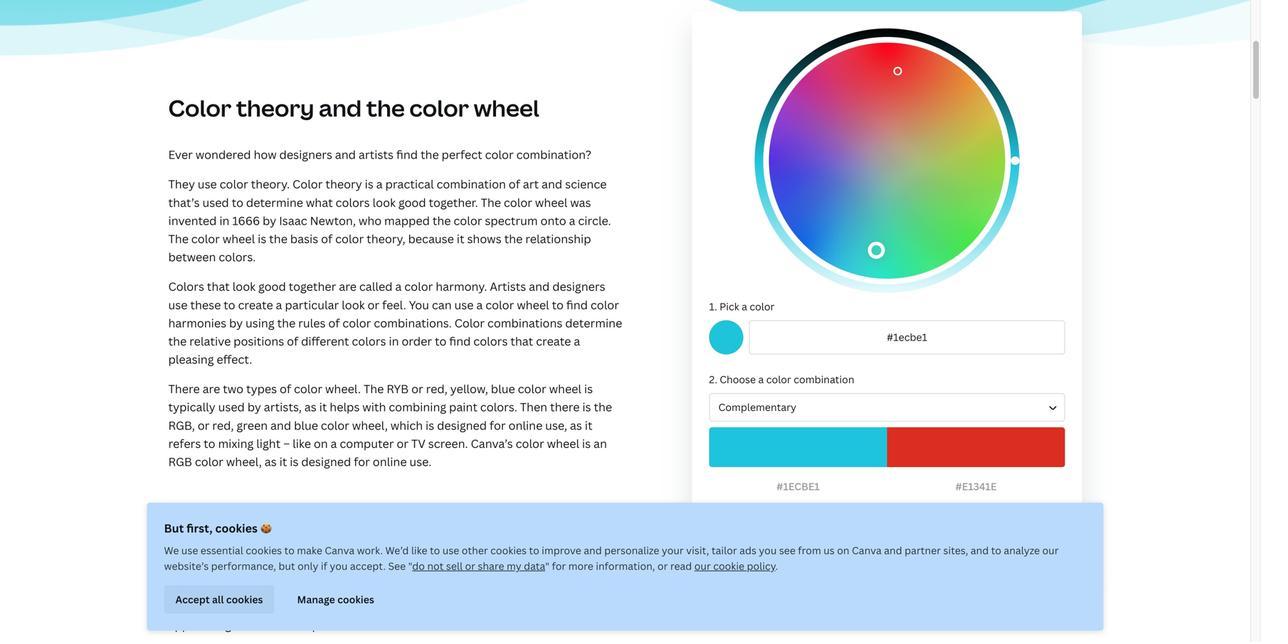 Task type: locate. For each thing, give the bounding box(es) containing it.
as down light
[[265, 454, 277, 470]]

used up invented
[[202, 195, 229, 210]]

yellow,
[[450, 382, 488, 397]]

theory.
[[251, 177, 290, 192]]

color
[[409, 93, 469, 123], [485, 147, 514, 162], [220, 177, 248, 192], [504, 195, 532, 210], [454, 213, 482, 228], [191, 231, 220, 247], [335, 231, 364, 247], [404, 279, 433, 294], [486, 297, 514, 313], [591, 297, 619, 313], [750, 300, 775, 314], [343, 316, 371, 331], [766, 373, 791, 386], [294, 382, 322, 397], [518, 382, 546, 397], [321, 418, 349, 433], [516, 436, 544, 452], [195, 454, 223, 470], [760, 503, 785, 516], [410, 582, 439, 597], [343, 600, 372, 615]]

0 horizontal spatial find
[[396, 147, 418, 162]]

0 vertical spatial our
[[1042, 544, 1059, 558]]

slider
[[755, 28, 1020, 293]]

refers
[[168, 436, 201, 452]]

wheel inside colors that look good together are called a color harmony. artists and designers use these to create a particular look or feel. you can use a color wheel to find color harmonies by using the rules of color combinations. color combinations determine the relative positions of different colors in order to find colors that create a pleasing effect.
[[517, 297, 549, 313]]

2 vertical spatial that
[[230, 582, 253, 597]]

0 horizontal spatial wheel,
[[226, 454, 262, 470]]

2 vertical spatial on
[[276, 582, 290, 597]]

2 vertical spatial the
[[364, 382, 384, 397]]

find
[[396, 147, 418, 162], [566, 297, 588, 313], [449, 334, 471, 349]]

sell
[[446, 560, 463, 573]]

read
[[670, 560, 692, 573]]

by right 1666
[[263, 213, 276, 228]]

our down visit,
[[694, 560, 711, 573]]

0 horizontal spatial good
[[258, 279, 286, 294]]

relationship
[[525, 231, 591, 247]]

1 horizontal spatial colors.
[[480, 400, 517, 415]]

the up because
[[433, 213, 451, 228]]

are inside colors that look good together are called a color harmony. artists and designers use these to create a particular look or feel. you can use a color wheel to find color harmonies by using the rules of color combinations. color combinations determine the relative positions of different colors in order to find colors that create a pleasing effect.
[[339, 279, 357, 294]]

2 vertical spatial look
[[342, 297, 365, 313]]

wheel, down mixing
[[226, 454, 262, 470]]

1 high from the left
[[177, 600, 201, 615]]

light
[[256, 436, 281, 452]]

and inside the there are two types of color wheel. the ryb or red, yellow, blue color wheel is typically used by artists, as it helps with combining paint colors. then there is the rgb, or red, green and blue color wheel, which is designed for online use, as it refers to mixing light – like on a computer or tv screen. canva's color wheel is an rgb color wheel, as it is designed for online use.
[[270, 418, 291, 433]]

None text field
[[749, 321, 1065, 355]]

0 horizontal spatial in
[[219, 213, 229, 228]]

choose
[[720, 373, 756, 386]]

you
[[759, 544, 777, 558], [330, 560, 348, 573]]

blue right yellow,
[[491, 382, 515, 397]]

0 horizontal spatial like
[[293, 436, 311, 452]]

to
[[232, 195, 243, 210], [224, 297, 235, 313], [552, 297, 564, 313], [435, 334, 447, 349], [204, 436, 215, 452], [284, 544, 295, 558], [430, 544, 440, 558], [529, 544, 539, 558], [991, 544, 1001, 558]]

on down but
[[276, 582, 290, 597]]

more down impact
[[281, 618, 309, 633]]

use.
[[410, 454, 431, 470]]

1 vertical spatial for
[[354, 454, 370, 470]]

between
[[168, 249, 216, 265]]

1 vertical spatial you
[[330, 560, 348, 573]]

0 horizontal spatial "
[[408, 560, 412, 573]]

1 vertical spatial determine
[[565, 316, 622, 331]]

designers inside colors that look good together are called a color harmony. artists and designers use these to create a particular look or feel. you can use a color wheel to find color harmonies by using the rules of color combinations. color combinations determine the relative positions of different colors in order to find colors that create a pleasing effect.
[[552, 279, 605, 294]]

complementary inside button
[[718, 401, 796, 414]]

for down the "improve"
[[552, 560, 566, 573]]

combination up together.
[[437, 177, 506, 192]]

you up policy
[[759, 544, 777, 558]]

0 vertical spatial you
[[759, 544, 777, 558]]

look up using
[[232, 279, 256, 294]]

use up website's
[[181, 544, 198, 558]]

the down the isaac
[[269, 231, 287, 247]]

use,
[[545, 418, 567, 433]]

manage cookies button
[[286, 586, 386, 614]]

invented
[[168, 213, 217, 228]]

0 vertical spatial wheel,
[[352, 418, 388, 433]]

ever
[[168, 147, 193, 162]]

the left perfect
[[421, 147, 439, 162]]

like up do
[[411, 544, 427, 558]]

0 vertical spatial blue
[[491, 382, 515, 397]]

in inside they use color theory. color theory is a practical combination of art and science that's used to determine what colors look good together. the color wheel was invented in 1666 by isaac newton, who mapped the color spectrum onto a circle. the color wheel is the basis of color theory, because it shows the relationship between colors.
[[219, 213, 229, 228]]

designed down computer
[[301, 454, 351, 470]]

in left order
[[389, 334, 399, 349]]

it left shows on the top left
[[457, 231, 464, 247]]

in left 1666
[[219, 213, 229, 228]]

good
[[398, 195, 426, 210], [258, 279, 286, 294]]

1 horizontal spatial look
[[342, 297, 365, 313]]

1 horizontal spatial canva
[[852, 544, 882, 558]]

these up "harmonies"
[[190, 297, 221, 313]]

using
[[246, 316, 274, 331]]

there
[[550, 400, 580, 415]]

1 horizontal spatial complementary
[[718, 401, 796, 414]]

particular
[[285, 297, 339, 313]]

colors up contrast
[[193, 582, 227, 597]]

0 horizontal spatial high
[[177, 600, 201, 615]]

data
[[524, 560, 545, 573]]

the
[[481, 195, 501, 210], [168, 231, 189, 247], [364, 382, 384, 397]]

1 vertical spatial in
[[389, 334, 399, 349]]

1 vertical spatial designers
[[552, 279, 605, 294]]

but
[[279, 560, 295, 573]]

color down harmony.
[[454, 316, 485, 331]]

0 vertical spatial determine
[[246, 195, 303, 210]]

0 vertical spatial are
[[339, 279, 357, 294]]

work.
[[357, 544, 383, 558]]

to right refers
[[204, 436, 215, 452]]

all
[[212, 593, 224, 607]]

2 vertical spatial for
[[552, 560, 566, 573]]

are inside the there are two types of color wheel. the ryb or red, yellow, blue color wheel is typically used by artists, as it helps with combining paint colors. then there is the rgb, or red, green and blue color wheel, which is designed for online use, as it refers to mixing light – like on a computer or tv screen. canva's color wheel is an rgb color wheel, as it is designed for online use.
[[203, 382, 220, 397]]

wheel.
[[325, 382, 361, 397], [442, 582, 477, 597]]

practical
[[385, 177, 434, 192]]

2.
[[709, 373, 717, 386]]

0 vertical spatial combinations
[[487, 316, 563, 331]]

but first, cookies 🍪
[[164, 521, 272, 536]]

use up sell
[[443, 544, 459, 558]]

0 vertical spatial designers
[[279, 147, 332, 162]]

colors left will
[[542, 600, 576, 615]]

by up green
[[247, 400, 261, 415]]

2 vertical spatial as
[[265, 454, 277, 470]]

0 vertical spatial create
[[238, 297, 273, 313]]

0 horizontal spatial these
[[190, 297, 221, 313]]

0 horizontal spatial wheel.
[[325, 382, 361, 397]]

" right see
[[408, 560, 412, 573]]

0 vertical spatial for
[[490, 418, 506, 433]]

to inside they use color theory. color theory is a practical combination of art and science that's used to determine what colors look good together. the color wheel was invented in 1666 by isaac newton, who mapped the color spectrum onto a circle. the color wheel is the basis of color theory, because it shows the relationship between colors.
[[232, 195, 243, 210]]

blue
[[491, 382, 515, 397], [294, 418, 318, 433]]

more
[[568, 560, 593, 573], [281, 618, 309, 633]]

onto
[[541, 213, 566, 228]]

helps
[[330, 400, 360, 415]]

" inside the we use essential cookies to make canva work. we'd like to use other cookies to improve and personalize your visit, tailor ads you see from us on canva and partner sites, and to analyze our website's performance, but only if you accept. see "
[[408, 560, 412, 573]]

combination up "complementary" button
[[794, 373, 854, 386]]

to up 'not'
[[430, 544, 440, 558]]

1 horizontal spatial red,
[[426, 382, 448, 397]]

wheel down artists
[[517, 297, 549, 313]]

complementary down but first, cookies 🍪
[[168, 551, 273, 569]]

and right art
[[542, 177, 562, 192]]

0 horizontal spatial as
[[265, 454, 277, 470]]

1 horizontal spatial our
[[1042, 544, 1059, 558]]

– inside two colors that are on opposite sides of the color wheel. this combination provides a high contrast and high impact color combination – together, these colors will appear brighter and more prominent.
[[447, 600, 453, 615]]

mixing
[[218, 436, 254, 452]]

wheel
[[474, 93, 539, 123], [535, 195, 567, 210], [223, 231, 255, 247], [517, 297, 549, 313], [549, 382, 581, 397], [547, 436, 579, 452]]

0 horizontal spatial by
[[229, 316, 243, 331]]

good inside colors that look good together are called a color harmony. artists and designers use these to create a particular look or feel. you can use a color wheel to find color harmonies by using the rules of color combinations. color combinations determine the relative positions of different colors in order to find colors that create a pleasing effect.
[[258, 279, 286, 294]]

relative
[[189, 334, 231, 349]]

there are two types of color wheel. the ryb or red, yellow, blue color wheel is typically used by artists, as it helps with combining paint colors. then there is the rgb, or red, green and blue color wheel, which is designed for online use, as it refers to mixing light – like on a computer or tv screen. canva's color wheel is an rgb color wheel, as it is designed for online use.
[[168, 382, 612, 470]]

0 horizontal spatial you
[[330, 560, 348, 573]]

colors. inside the there are two types of color wheel. the ryb or red, yellow, blue color wheel is typically used by artists, as it helps with combining paint colors. then there is the rgb, or red, green and blue color wheel, which is designed for online use, as it refers to mixing light – like on a computer or tv screen. canva's color wheel is an rgb color wheel, as it is designed for online use.
[[480, 400, 517, 415]]

the down see
[[389, 582, 408, 597]]

1 horizontal spatial determine
[[565, 316, 622, 331]]

1 horizontal spatial in
[[389, 334, 399, 349]]

combinations
[[487, 316, 563, 331], [236, 499, 390, 530]]

2 canva from the left
[[852, 544, 882, 558]]

🍪
[[260, 521, 272, 536]]

designed
[[437, 418, 487, 433], [301, 454, 351, 470]]

on
[[314, 436, 328, 452], [837, 544, 849, 558], [276, 582, 290, 597]]

1 horizontal spatial by
[[247, 400, 261, 415]]

designed down paint
[[437, 418, 487, 433]]

combinations.
[[374, 316, 452, 331]]

determine
[[246, 195, 303, 210], [565, 316, 622, 331]]

the
[[366, 93, 405, 123], [421, 147, 439, 162], [433, 213, 451, 228], [269, 231, 287, 247], [504, 231, 523, 247], [277, 316, 296, 331], [168, 334, 187, 349], [594, 400, 612, 415], [389, 582, 408, 597]]

theory inside they use color theory. color theory is a practical combination of art and science that's used to determine what colors look good together. the color wheel was invented in 1666 by isaac newton, who mapped the color spectrum onto a circle. the color wheel is the basis of color theory, because it shows the relationship between colors.
[[326, 177, 362, 192]]

3.
[[709, 503, 717, 516]]

as
[[304, 400, 317, 415], [570, 418, 582, 433], [265, 454, 277, 470]]

the up with
[[364, 382, 384, 397]]

0 vertical spatial theory
[[236, 93, 314, 123]]

1 vertical spatial blue
[[294, 418, 318, 433]]

use
[[720, 503, 738, 516]]

0 vertical spatial as
[[304, 400, 317, 415]]

these
[[190, 297, 221, 313], [508, 600, 539, 615]]

colors. down 1666
[[219, 249, 256, 265]]

or left tv
[[397, 436, 409, 452]]

1 horizontal spatial create
[[536, 334, 571, 349]]

see
[[779, 544, 796, 558]]

color up the essential
[[168, 499, 232, 530]]

by inside the there are two types of color wheel. the ryb or red, yellow, blue color wheel is typically used by artists, as it helps with combining paint colors. then there is the rgb, or red, green and blue color wheel, which is designed for online use, as it refers to mixing light – like on a computer or tv screen. canva's color wheel is an rgb color wheel, as it is designed for online use.
[[247, 400, 261, 415]]

that down artists
[[510, 334, 533, 349]]

2 horizontal spatial look
[[373, 195, 396, 210]]

pleasing
[[168, 352, 214, 367]]

it inside they use color theory. color theory is a practical combination of art and science that's used to determine what colors look good together. the color wheel was invented in 1666 by isaac newton, who mapped the color spectrum onto a circle. the color wheel is the basis of color theory, because it shows the relationship between colors.
[[457, 231, 464, 247]]

combinations up make on the bottom of the page
[[236, 499, 390, 530]]

are left two
[[203, 382, 220, 397]]

and left artists
[[335, 147, 356, 162]]

on inside two colors that are on opposite sides of the color wheel. this combination provides a high contrast and high impact color combination – together, these colors will appear brighter and more prominent.
[[276, 582, 290, 597]]

– inside the there are two types of color wheel. the ryb or red, yellow, blue color wheel is typically used by artists, as it helps with combining paint colors. then there is the rgb, or red, green and blue color wheel, which is designed for online use, as it refers to mixing light – like on a computer or tv screen. canva's color wheel is an rgb color wheel, as it is designed for online use.
[[283, 436, 290, 452]]

2. choose a color combination
[[709, 373, 854, 386]]

2 horizontal spatial by
[[263, 213, 276, 228]]

2 " from the left
[[545, 560, 549, 573]]

we'd
[[385, 544, 409, 558]]

in inside colors that look good together are called a color harmony. artists and designers use these to create a particular look or feel. you can use a color wheel to find color harmonies by using the rules of color combinations. color combinations determine the relative positions of different colors in order to find colors that create a pleasing effect.
[[389, 334, 399, 349]]

that down performance,
[[230, 582, 253, 597]]

1 vertical spatial look
[[232, 279, 256, 294]]

2 vertical spatial are
[[255, 582, 273, 597]]

performance,
[[211, 560, 276, 573]]

0 horizontal spatial canva
[[325, 544, 355, 558]]

0 vertical spatial in
[[219, 213, 229, 228]]

of inside the there are two types of color wheel. the ryb or red, yellow, blue color wheel is typically used by artists, as it helps with combining paint colors. then there is the rgb, or red, green and blue color wheel, which is designed for online use, as it refers to mixing light – like on a computer or tv screen. canva's color wheel is an rgb color wheel, as it is designed for online use.
[[280, 382, 291, 397]]

on inside the we use essential cookies to make canva work. we'd like to use other cookies to improve and personalize your visit, tailor ads you see from us on canva and partner sites, and to analyze our website's performance, but only if you accept. see "
[[837, 544, 849, 558]]

a right choose
[[758, 373, 764, 386]]

0 horizontal spatial on
[[276, 582, 290, 597]]

use inside they use color theory. color theory is a practical combination of art and science that's used to determine what colors look good together. the color wheel was invented in 1666 by isaac newton, who mapped the color spectrum onto a circle. the color wheel is the basis of color theory, because it shows the relationship between colors.
[[198, 177, 217, 192]]

the up an
[[594, 400, 612, 415]]

used inside the there are two types of color wheel. the ryb or red, yellow, blue color wheel is typically used by artists, as it helps with combining paint colors. then there is the rgb, or red, green and blue color wheel, which is designed for online use, as it refers to mixing light – like on a computer or tv screen. canva's color wheel is an rgb color wheel, as it is designed for online use.
[[218, 400, 245, 415]]

screen.
[[428, 436, 468, 452]]

complementary down choose
[[718, 401, 796, 414]]

0 vertical spatial good
[[398, 195, 426, 210]]

2 horizontal spatial the
[[481, 195, 501, 210]]

with
[[362, 400, 386, 415]]

like right light
[[293, 436, 311, 452]]

sides
[[344, 582, 372, 597]]

1 horizontal spatial theory
[[326, 177, 362, 192]]

more inside two colors that are on opposite sides of the color wheel. this combination provides a high contrast and high impact color combination – together, these colors will appear brighter and more prominent.
[[281, 618, 309, 633]]

0 horizontal spatial complementary
[[168, 551, 273, 569]]

1 horizontal spatial blue
[[491, 382, 515, 397]]

by inside they use color theory. color theory is a practical combination of art and science that's used to determine what colors look good together. the color wheel was invented in 1666 by isaac newton, who mapped the color spectrum onto a circle. the color wheel is the basis of color theory, because it shows the relationship between colors.
[[263, 213, 276, 228]]

colors. inside they use color theory. color theory is a practical combination of art and science that's used to determine what colors look good together. the color wheel was invented in 1666 by isaac newton, who mapped the color spectrum onto a circle. the color wheel is the basis of color theory, because it shows the relationship between colors.
[[219, 249, 256, 265]]

for
[[490, 418, 506, 433], [354, 454, 370, 470], [552, 560, 566, 573]]

1 vertical spatial by
[[229, 316, 243, 331]]

paint
[[449, 400, 478, 415]]

1 vertical spatial online
[[373, 454, 407, 470]]

two
[[168, 582, 190, 597]]

good inside they use color theory. color theory is a practical combination of art and science that's used to determine what colors look good together. the color wheel was invented in 1666 by isaac newton, who mapped the color spectrum onto a circle. the color wheel is the basis of color theory, because it shows the relationship between colors.
[[398, 195, 426, 210]]

1 vertical spatial are
[[203, 382, 220, 397]]

for up canva's
[[490, 418, 506, 433]]

0 vertical spatial colors.
[[219, 249, 256, 265]]

0 vertical spatial designed
[[437, 418, 487, 433]]

1 " from the left
[[408, 560, 412, 573]]

a down two
[[168, 600, 175, 615]]

and down artists,
[[270, 418, 291, 433]]

isaac
[[279, 213, 307, 228]]

types
[[246, 382, 277, 397]]

0 vertical spatial complementary
[[718, 401, 796, 414]]

combining
[[389, 400, 446, 415]]

1 vertical spatial red,
[[212, 418, 234, 433]]

0 horizontal spatial look
[[232, 279, 256, 294]]

0 horizontal spatial create
[[238, 297, 273, 313]]

1 vertical spatial good
[[258, 279, 286, 294]]

high up appear
[[177, 600, 201, 615]]

the up the between
[[168, 231, 189, 247]]

ever wondered how designers and artists find the perfect color combination?
[[168, 147, 591, 162]]

canva right us
[[852, 544, 882, 558]]

on inside the there are two types of color wheel. the ryb or red, yellow, blue color wheel is typically used by artists, as it helps with combining paint colors. then there is the rgb, or red, green and blue color wheel, which is designed for online use, as it refers to mixing light – like on a computer or tv screen. canva's color wheel is an rgb color wheel, as it is designed for online use.
[[314, 436, 328, 452]]

red, up mixing
[[212, 418, 234, 433]]

0 horizontal spatial red,
[[212, 418, 234, 433]]

the up spectrum
[[481, 195, 501, 210]]

are
[[339, 279, 357, 294], [203, 382, 220, 397], [255, 582, 273, 597]]

as right use,
[[570, 418, 582, 433]]

my
[[507, 560, 521, 573]]

0 horizontal spatial colors.
[[219, 249, 256, 265]]

if
[[321, 560, 327, 573]]

2 vertical spatial find
[[449, 334, 471, 349]]

online
[[509, 418, 543, 433], [373, 454, 407, 470]]

0 horizontal spatial more
[[281, 618, 309, 633]]

1 horizontal spatial –
[[447, 600, 453, 615]]

1 vertical spatial as
[[570, 418, 582, 433]]

combination down do
[[375, 600, 444, 615]]

on left computer
[[314, 436, 328, 452]]

find down can at the top of page
[[449, 334, 471, 349]]

to down relationship
[[552, 297, 564, 313]]

use down harmony.
[[454, 297, 474, 313]]

colors. down yellow,
[[480, 400, 517, 415]]

1 vertical spatial these
[[508, 600, 539, 615]]

0 horizontal spatial the
[[168, 231, 189, 247]]

it down light
[[279, 454, 287, 470]]

0 vertical spatial red,
[[426, 382, 448, 397]]

and
[[319, 93, 362, 123], [335, 147, 356, 162], [542, 177, 562, 192], [529, 279, 550, 294], [270, 418, 291, 433], [584, 544, 602, 558], [884, 544, 902, 558], [971, 544, 989, 558], [253, 600, 274, 615], [257, 618, 278, 633]]

prominent.
[[312, 618, 373, 633]]

1 horizontal spatial good
[[398, 195, 426, 210]]

1 horizontal spatial more
[[568, 560, 593, 573]]

or down called
[[368, 297, 379, 313]]

1 horizontal spatial high
[[276, 600, 300, 615]]

by inside colors that look good together are called a color harmony. artists and designers use these to create a particular look or feel. you can use a color wheel to find color harmonies by using the rules of color combinations. color combinations determine the relative positions of different colors in order to find colors that create a pleasing effect.
[[229, 316, 243, 331]]

0 horizontal spatial combinations
[[236, 499, 390, 530]]

1 horizontal spatial combinations
[[487, 316, 563, 331]]

together
[[289, 279, 336, 294]]

wheel. down sell
[[442, 582, 477, 597]]

1 horizontal spatial like
[[411, 544, 427, 558]]

0 horizontal spatial –
[[283, 436, 290, 452]]

2 horizontal spatial are
[[339, 279, 357, 294]]

as right artists,
[[304, 400, 317, 415]]

are down performance,
[[255, 582, 273, 597]]

two
[[223, 382, 243, 397]]

these inside two colors that are on opposite sides of the color wheel. this combination provides a high contrast and high impact color combination – together, these colors will appear brighter and more prominent.
[[508, 600, 539, 615]]

our cookie policy link
[[694, 560, 776, 573]]

in
[[219, 213, 229, 228], [389, 334, 399, 349]]

look down called
[[342, 297, 365, 313]]

computer
[[340, 436, 394, 452]]

perfect
[[442, 147, 482, 162]]

only
[[298, 560, 318, 573]]

colors right different
[[352, 334, 386, 349]]

a left computer
[[331, 436, 337, 452]]

0 vertical spatial find
[[396, 147, 418, 162]]

information,
[[596, 560, 655, 573]]

a right onto
[[569, 213, 575, 228]]

what
[[306, 195, 333, 210]]

and up brighter
[[253, 600, 274, 615]]

0 horizontal spatial determine
[[246, 195, 303, 210]]

do not sell or share my data link
[[412, 560, 545, 573]]

1 vertical spatial –
[[447, 600, 453, 615]]

are inside two colors that are on opposite sides of the color wheel. this combination provides a high contrast and high impact color combination – together, these colors will appear brighter and more prominent.
[[255, 582, 273, 597]]

wheel up there
[[549, 382, 581, 397]]



Task type: describe. For each thing, give the bounding box(es) containing it.
that inside two colors that are on opposite sides of the color wheel. this combination provides a high contrast and high impact color combination – together, these colors will appear brighter and more prominent.
[[230, 582, 253, 597]]

appear
[[168, 618, 207, 633]]

color inside they use color theory. color theory is a practical combination of art and science that's used to determine what colors look good together. the color wheel was invented in 1666 by isaac newton, who mapped the color spectrum onto a circle. the color wheel is the basis of color theory, because it shows the relationship between colors.
[[293, 177, 323, 192]]

determine inside they use color theory. color theory is a practical combination of art and science that's used to determine what colors look good together. the color wheel was invented in 1666 by isaac newton, who mapped the color spectrum onto a circle. the color wheel is the basis of color theory, because it shows the relationship between colors.
[[246, 195, 303, 210]]

improve
[[542, 544, 581, 558]]

0 horizontal spatial online
[[373, 454, 407, 470]]

combinations inside colors that look good together are called a color harmony. artists and designers use these to create a particular look or feel. you can use a color wheel to find color harmonies by using the rules of color combinations. color combinations determine the relative positions of different colors in order to find colors that create a pleasing effect.
[[487, 316, 563, 331]]

your
[[662, 544, 684, 558]]

art
[[523, 177, 539, 192]]

use down colors
[[168, 297, 188, 313]]

was
[[570, 195, 591, 210]]

we use essential cookies to make canva work. we'd like to use other cookies to improve and personalize your visit, tailor ads you see from us on canva and partner sites, and to analyze our website's performance, but only if you accept. see "
[[164, 544, 1059, 573]]

of down newton,
[[321, 231, 333, 247]]

a down harmony.
[[476, 297, 483, 313]]

sites,
[[943, 544, 968, 558]]

impact
[[302, 600, 341, 615]]

can
[[432, 297, 452, 313]]

look inside they use color theory. color theory is a practical combination of art and science that's used to determine what colors look good together. the color wheel was invented in 1666 by isaac newton, who mapped the color spectrum onto a circle. the color wheel is the basis of color theory, because it shows the relationship between colors.
[[373, 195, 396, 210]]

color inside colors that look good together are called a color harmony. artists and designers use these to create a particular look or feel. you can use a color wheel to find color harmonies by using the rules of color combinations. color combinations determine the relative positions of different colors in order to find colors that create a pleasing effect.
[[454, 316, 485, 331]]

there
[[168, 382, 200, 397]]

which
[[391, 418, 423, 433]]

artists,
[[264, 400, 302, 415]]

two colors that are on opposite sides of the color wheel. this combination provides a high contrast and high impact color combination – together, these colors will appear brighter and more prominent.
[[168, 582, 625, 633]]

effect.
[[217, 352, 252, 367]]

or right sell
[[465, 560, 475, 573]]

wondered
[[196, 147, 251, 162]]

pick
[[720, 300, 739, 314]]

do not sell or share my data " for more information, or read our cookie policy .
[[412, 560, 778, 573]]

a right the pick
[[742, 300, 747, 314]]

cookies up prominent. on the bottom left of the page
[[337, 593, 374, 607]]

how
[[254, 147, 277, 162]]

colors
[[168, 279, 204, 294]]

0 horizontal spatial blue
[[294, 418, 318, 433]]

you
[[409, 297, 429, 313]]

and up artists
[[319, 93, 362, 123]]

the inside the there are two types of color wheel. the ryb or red, yellow, blue color wheel is typically used by artists, as it helps with combining paint colors. then there is the rgb, or red, green and blue color wheel, which is designed for online use, as it refers to mixing light – like on a computer or tv screen. canva's color wheel is an rgb color wheel, as it is designed for online use.
[[594, 400, 612, 415]]

a inside the there are two types of color wheel. the ryb or red, yellow, blue color wheel is typically used by artists, as it helps with combining paint colors. then there is the rgb, or red, green and blue color wheel, which is designed for online use, as it refers to mixing light – like on a computer or tv screen. canva's color wheel is an rgb color wheel, as it is designed for online use.
[[331, 436, 337, 452]]

harmony.
[[436, 279, 487, 294]]

our inside the we use essential cookies to make canva work. we'd like to use other cookies to improve and personalize your visit, tailor ads you see from us on canva and partner sites, and to analyze our website's performance, but only if you accept. see "
[[1042, 544, 1059, 558]]

color up ever
[[168, 93, 232, 123]]

1 horizontal spatial as
[[304, 400, 317, 415]]

wheel. inside two colors that are on opposite sides of the color wheel. this combination provides a high contrast and high impact color combination – together, these colors will appear brighter and more prominent.
[[442, 582, 477, 597]]

and right sites,
[[971, 544, 989, 558]]

1 vertical spatial find
[[566, 297, 588, 313]]

used inside they use color theory. color theory is a practical combination of art and science that's used to determine what colors look good together. the color wheel was invented in 1666 by isaac newton, who mapped the color spectrum onto a circle. the color wheel is the basis of color theory, because it shows the relationship between colors.
[[202, 195, 229, 210]]

harmonies
[[168, 316, 226, 331]]

to inside the there are two types of color wheel. the ryb or red, yellow, blue color wheel is typically used by artists, as it helps with combining paint colors. then there is the rgb, or red, green and blue color wheel, which is designed for online use, as it refers to mixing light – like on a computer or tv screen. canva's color wheel is an rgb color wheel, as it is designed for online use.
[[204, 436, 215, 452]]

do
[[412, 560, 425, 573]]

wheel down use,
[[547, 436, 579, 452]]

a inside two colors that are on opposite sides of the color wheel. this combination provides a high contrast and high impact color combination – together, these colors will appear brighter and more prominent.
[[168, 600, 175, 615]]

to up data on the left bottom of page
[[529, 544, 539, 558]]

1 vertical spatial designed
[[301, 454, 351, 470]]

brighter
[[210, 618, 254, 633]]

color combinations
[[168, 499, 390, 530]]

to up "harmonies"
[[224, 297, 235, 313]]

website's
[[164, 560, 209, 573]]

typically
[[168, 400, 215, 415]]

together.
[[429, 195, 478, 210]]

colors inside they use color theory. color theory is a practical combination of art and science that's used to determine what colors look good together. the color wheel was invented in 1666 by isaac newton, who mapped the color spectrum onto a circle. the color wheel is the basis of color theory, because it shows the relationship between colors.
[[336, 195, 370, 210]]

accept.
[[350, 560, 386, 573]]

of up different
[[328, 316, 340, 331]]

and left partner
[[884, 544, 902, 558]]

the inside the there are two types of color wheel. the ryb or red, yellow, blue color wheel is typically used by artists, as it helps with combining paint colors. then there is the rgb, or red, green and blue color wheel, which is designed for online use, as it refers to mixing light – like on a computer or tv screen. canva's color wheel is an rgb color wheel, as it is designed for online use.
[[364, 382, 384, 397]]

and inside colors that look good together are called a color harmony. artists and designers use these to create a particular look or feel. you can use a color wheel to find color harmonies by using the rules of color combinations. color combinations determine the relative positions of different colors in order to find colors that create a pleasing effect.
[[529, 279, 550, 294]]

order
[[402, 334, 432, 349]]

1 vertical spatial that
[[510, 334, 533, 349]]

a up feel.
[[395, 279, 402, 294]]

they
[[168, 177, 195, 192]]

other
[[462, 544, 488, 558]]

determine inside colors that look good together are called a color harmony. artists and designers use these to create a particular look or feel. you can use a color wheel to find color harmonies by using the rules of color combinations. color combinations determine the relative positions of different colors in order to find colors that create a pleasing effect.
[[565, 316, 622, 331]]

color theory and the color wheel
[[168, 93, 539, 123]]

tailor
[[712, 544, 737, 558]]

1 vertical spatial create
[[536, 334, 571, 349]]

but
[[164, 521, 184, 536]]

like inside the there are two types of color wheel. the ryb or red, yellow, blue color wheel is typically used by artists, as it helps with combining paint colors. then there is the rgb, or red, green and blue color wheel, which is designed for online use, as it refers to mixing light – like on a computer or tv screen. canva's color wheel is an rgb color wheel, as it is designed for online use.
[[293, 436, 311, 452]]

of down rules
[[287, 334, 298, 349]]

combination inside they use color theory. color theory is a practical combination of art and science that's used to determine what colors look good together. the color wheel was invented in 1666 by isaac newton, who mapped the color spectrum onto a circle. the color wheel is the basis of color theory, because it shows the relationship between colors.
[[437, 177, 506, 192]]

cookies right all on the left
[[226, 593, 263, 607]]

1 vertical spatial complementary
[[168, 551, 273, 569]]

accept
[[175, 593, 210, 607]]

and up do not sell or share my data " for more information, or read our cookie policy .
[[584, 544, 602, 558]]

or left "read"
[[658, 560, 668, 573]]

3. use this color combination
[[709, 503, 849, 516]]

shows
[[467, 231, 502, 247]]

0 horizontal spatial for
[[354, 454, 370, 470]]

of inside two colors that are on opposite sides of the color wheel. this combination provides a high contrast and high impact color combination – together, these colors will appear brighter and more prominent.
[[375, 582, 386, 597]]

see
[[388, 560, 406, 573]]

green
[[237, 418, 268, 433]]

combination?
[[516, 147, 591, 162]]

0 vertical spatial that
[[207, 279, 230, 294]]

to up but
[[284, 544, 295, 558]]

cookie
[[713, 560, 745, 573]]

like inside the we use essential cookies to make canva work. we'd like to use other cookies to improve and personalize your visit, tailor ads you see from us on canva and partner sites, and to analyze our website's performance, but only if you accept. see "
[[411, 544, 427, 558]]

accept all cookies
[[175, 593, 263, 607]]

and right brighter
[[257, 618, 278, 633]]

together,
[[456, 600, 505, 615]]

2 high from the left
[[276, 600, 300, 615]]

us
[[824, 544, 835, 558]]

wheel down 1666
[[223, 231, 255, 247]]

this
[[480, 582, 502, 597]]

or up 'combining'
[[411, 382, 423, 397]]

a up there
[[574, 334, 580, 349]]

complementary button
[[709, 393, 1065, 422]]

artists
[[490, 279, 526, 294]]

it left helps in the left of the page
[[319, 400, 327, 415]]

partner
[[905, 544, 941, 558]]

policy
[[747, 560, 776, 573]]

rgb,
[[168, 418, 195, 433]]

opposite
[[293, 582, 341, 597]]

1 vertical spatial the
[[168, 231, 189, 247]]

1 horizontal spatial for
[[490, 418, 506, 433]]

the up "pleasing"
[[168, 334, 187, 349]]

1 vertical spatial combinations
[[236, 499, 390, 530]]

cookies up my
[[490, 544, 527, 558]]

provides
[[577, 582, 625, 597]]

cookies up the essential
[[215, 521, 258, 536]]

ads
[[740, 544, 757, 558]]

the left rules
[[277, 316, 296, 331]]

ryb
[[387, 382, 409, 397]]

rgb
[[168, 454, 192, 470]]

these inside colors that look good together are called a color harmony. artists and designers use these to create a particular look or feel. you can use a color wheel to find color harmonies by using the rules of color combinations. color combinations determine the relative positions of different colors in order to find colors that create a pleasing effect.
[[190, 297, 221, 313]]

the inside two colors that are on opposite sides of the color wheel. this combination provides a high contrast and high impact color combination – together, these colors will appear brighter and more prominent.
[[389, 582, 408, 597]]

from
[[798, 544, 821, 558]]

will
[[578, 600, 597, 615]]

colors up yellow,
[[474, 334, 508, 349]]

to left analyze
[[991, 544, 1001, 558]]

1 horizontal spatial find
[[449, 334, 471, 349]]

contrast
[[204, 600, 250, 615]]

1 canva from the left
[[325, 544, 355, 558]]

or down "typically"
[[198, 418, 210, 433]]

basis
[[290, 231, 318, 247]]

a left particular
[[276, 297, 282, 313]]

0 vertical spatial online
[[509, 418, 543, 433]]

0 horizontal spatial theory
[[236, 93, 314, 123]]

it right use,
[[585, 418, 593, 433]]

manage
[[297, 593, 335, 607]]

canva's
[[471, 436, 513, 452]]

the down spectrum
[[504, 231, 523, 247]]

of left art
[[509, 177, 520, 192]]

spectrum
[[485, 213, 538, 228]]

or inside colors that look good together are called a color harmony. artists and designers use these to create a particular look or feel. you can use a color wheel to find color harmonies by using the rules of color combinations. color combinations determine the relative positions of different colors in order to find colors that create a pleasing effect.
[[368, 297, 379, 313]]

science
[[565, 177, 607, 192]]

wheel up perfect
[[474, 93, 539, 123]]

make
[[297, 544, 322, 558]]

1.
[[709, 300, 717, 314]]

1 vertical spatial wheel,
[[226, 454, 262, 470]]

a down ever wondered how designers and artists find the perfect color combination?
[[376, 177, 383, 192]]

share
[[478, 560, 504, 573]]

wheel up onto
[[535, 195, 567, 210]]

mapped
[[384, 213, 430, 228]]

to right order
[[435, 334, 447, 349]]

and inside they use color theory. color theory is a practical combination of art and science that's used to determine what colors look good together. the color wheel was invented in 1666 by isaac newton, who mapped the color spectrum onto a circle. the color wheel is the basis of color theory, because it shows the relationship between colors.
[[542, 177, 562, 192]]

first,
[[187, 521, 213, 536]]

cookies down '🍪'
[[246, 544, 282, 558]]

analyze
[[1004, 544, 1040, 558]]

the up ever wondered how designers and artists find the perfect color combination?
[[366, 93, 405, 123]]

combination up from
[[788, 503, 849, 516]]

circle.
[[578, 213, 611, 228]]

1 horizontal spatial you
[[759, 544, 777, 558]]

wheel. inside the there are two types of color wheel. the ryb or red, yellow, blue color wheel is typically used by artists, as it helps with combining paint colors. then there is the rgb, or red, green and blue color wheel, which is designed for online use, as it refers to mixing light – like on a computer or tv screen. canva's color wheel is an rgb color wheel, as it is designed for online use.
[[325, 382, 361, 397]]

visit,
[[686, 544, 709, 558]]

0 vertical spatial the
[[481, 195, 501, 210]]

that's
[[168, 195, 200, 210]]

1 vertical spatial our
[[694, 560, 711, 573]]

combination down data on the left bottom of page
[[505, 582, 574, 597]]



Task type: vqa. For each thing, say whether or not it's contained in the screenshot.
bottommost designers
yes



